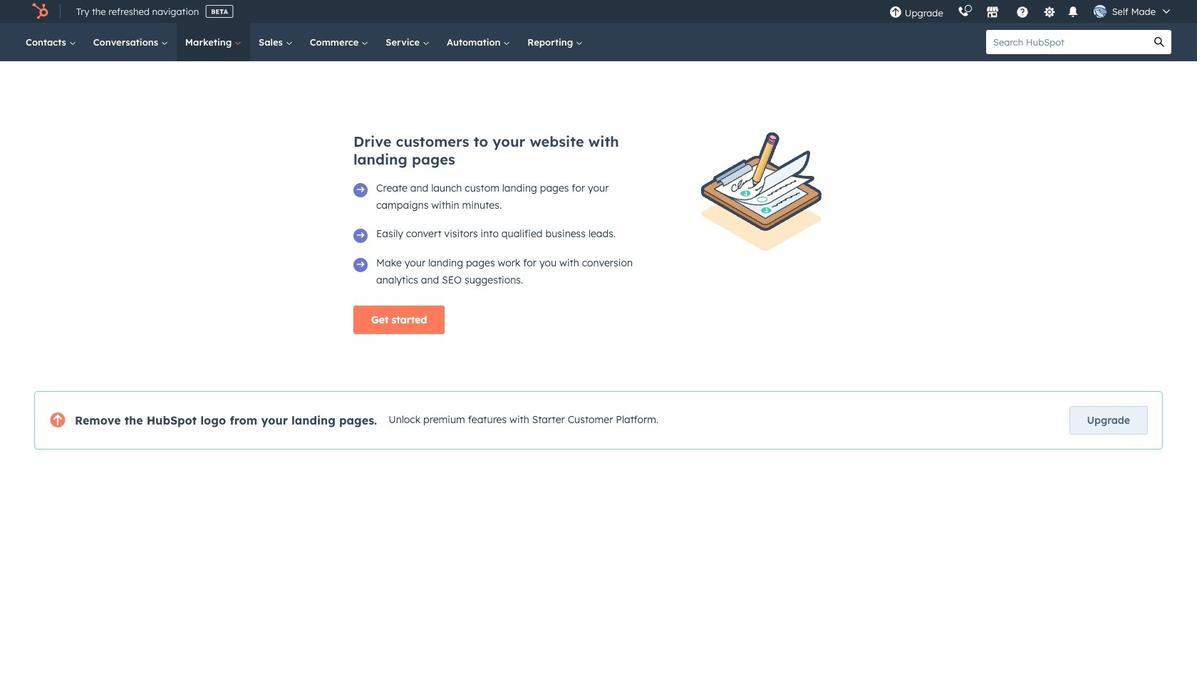 Task type: describe. For each thing, give the bounding box(es) containing it.
marketplaces image
[[986, 6, 999, 19]]

ruby anderson image
[[1094, 5, 1107, 18]]



Task type: locate. For each thing, give the bounding box(es) containing it.
menu
[[882, 0, 1180, 23]]

Search HubSpot search field
[[987, 30, 1148, 54]]



Task type: vqa. For each thing, say whether or not it's contained in the screenshot.
first caret image from the bottom of the page
no



